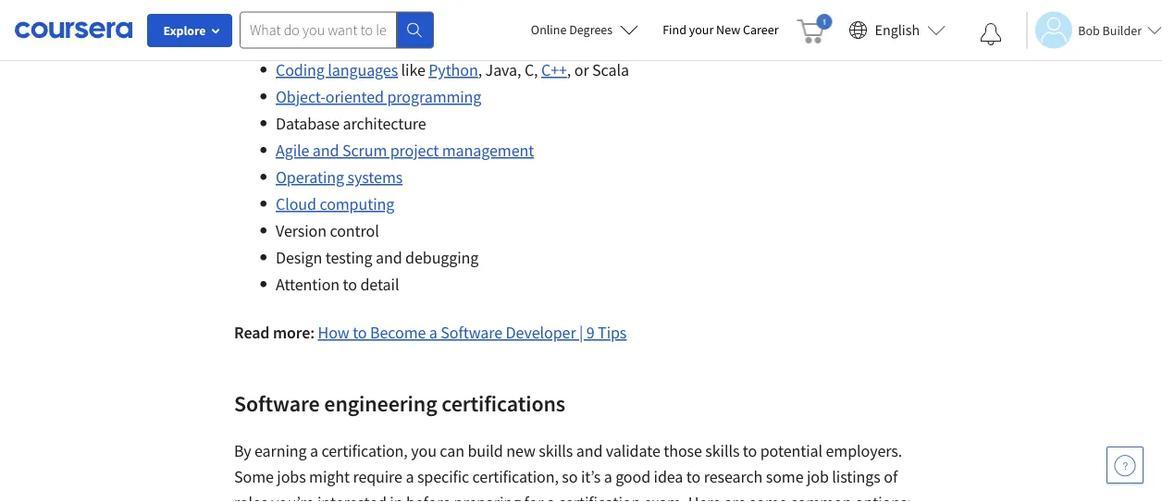 Task type: locate. For each thing, give the bounding box(es) containing it.
it's
[[581, 467, 601, 488]]

0 horizontal spatial certification,
[[322, 441, 408, 462]]

you
[[411, 441, 437, 462]]

some down potential
[[766, 467, 804, 488]]

python link
[[429, 60, 478, 81]]

oriented
[[326, 87, 384, 107]]

like
[[401, 60, 426, 81]]

2 horizontal spatial and
[[576, 441, 603, 462]]

c,
[[525, 60, 538, 81]]

software up earning
[[234, 390, 320, 417]]

1 horizontal spatial skills
[[706, 441, 740, 462]]

your
[[689, 21, 714, 38]]

by
[[234, 441, 251, 462]]

a
[[429, 323, 438, 343], [310, 441, 318, 462], [406, 467, 414, 488], [604, 467, 612, 488], [547, 493, 555, 503]]

skills up research
[[706, 441, 740, 462]]

to
[[343, 274, 357, 295], [353, 323, 367, 343], [743, 441, 757, 462], [687, 467, 701, 488]]

for
[[524, 493, 544, 503]]

so
[[562, 467, 578, 488]]

1 skills from the left
[[539, 441, 573, 462]]

, left java,
[[478, 60, 482, 81]]

skills up 'so'
[[539, 441, 573, 462]]

coursera image
[[15, 15, 132, 45]]

testing
[[326, 248, 373, 268]]

1 horizontal spatial certification,
[[473, 467, 559, 488]]

earning
[[255, 441, 307, 462]]

agile
[[276, 140, 309, 161]]

bob builder button
[[1027, 12, 1163, 49]]

online
[[531, 21, 567, 38]]

,
[[478, 60, 482, 81], [567, 60, 571, 81]]

1 horizontal spatial ,
[[567, 60, 571, 81]]

c++ link
[[541, 60, 567, 81]]

0 horizontal spatial skills
[[539, 441, 573, 462]]

certification,
[[322, 441, 408, 462], [473, 467, 559, 488]]

0 vertical spatial software
[[441, 323, 503, 343]]

cloud computing link
[[276, 194, 395, 215]]

to inside coding languages like python , java, c, c++ , or scala object-oriented programming database architecture agile and scrum project management operating systems cloud computing version control design testing and debugging attention to detail
[[343, 274, 357, 295]]

programming
[[387, 87, 482, 107]]

job
[[807, 467, 829, 488]]

listings
[[833, 467, 881, 488]]

1 horizontal spatial software
[[441, 323, 503, 343]]

new
[[717, 21, 741, 38]]

0 horizontal spatial ,
[[478, 60, 482, 81]]

project
[[390, 140, 439, 161]]

options:
[[855, 493, 912, 503]]

certification, up require
[[322, 441, 408, 462]]

bob
[[1079, 22, 1100, 38]]

a right for
[[547, 493, 555, 503]]

2 , from the left
[[567, 60, 571, 81]]

certification, down "new"
[[473, 467, 559, 488]]

0 vertical spatial certification,
[[322, 441, 408, 462]]

before
[[406, 493, 451, 503]]

What do you want to learn? text field
[[240, 12, 397, 49]]

and up operating systems link
[[313, 140, 339, 161]]

are
[[724, 493, 746, 503]]

tips
[[598, 323, 627, 343]]

0 horizontal spatial software
[[234, 390, 320, 417]]

potential
[[761, 441, 823, 462]]

software left "developer" at the left bottom of page
[[441, 323, 503, 343]]

degrees
[[569, 21, 613, 38]]

c++
[[541, 60, 567, 81]]

scrum
[[342, 140, 387, 161]]

online degrees
[[531, 21, 613, 38]]

, left 'or'
[[567, 60, 571, 81]]

find your new career
[[663, 21, 779, 38]]

jobs
[[277, 467, 306, 488]]

2 vertical spatial and
[[576, 441, 603, 462]]

research
[[704, 467, 763, 488]]

object-oriented programming link
[[276, 87, 482, 107]]

and up detail
[[376, 248, 402, 268]]

|
[[579, 323, 583, 343]]

1 vertical spatial software
[[234, 390, 320, 417]]

roles
[[234, 493, 268, 503]]

0 vertical spatial and
[[313, 140, 339, 161]]

1 , from the left
[[478, 60, 482, 81]]

read
[[234, 323, 270, 343]]

to down testing
[[343, 274, 357, 295]]

how to become a software developer | 9 tips link
[[318, 323, 627, 343]]

some
[[766, 467, 804, 488], [750, 493, 787, 503]]

operating
[[276, 167, 344, 188]]

architecture
[[343, 113, 426, 134]]

None search field
[[240, 12, 434, 49]]

idea
[[654, 467, 683, 488]]

shopping cart: 1 item image
[[797, 14, 833, 44]]

1 horizontal spatial and
[[376, 248, 402, 268]]

software
[[441, 323, 503, 343], [234, 390, 320, 417]]

interested
[[317, 493, 387, 503]]

preparing
[[454, 493, 521, 503]]

some right are
[[750, 493, 787, 503]]

and up it's
[[576, 441, 603, 462]]

english button
[[842, 0, 954, 60]]



Task type: vqa. For each thing, say whether or not it's contained in the screenshot.
right ,
yes



Task type: describe. For each thing, give the bounding box(es) containing it.
career
[[743, 21, 779, 38]]

2 skills from the left
[[706, 441, 740, 462]]

new
[[507, 441, 536, 462]]

software engineering certifications
[[234, 390, 566, 417]]

cloud
[[276, 194, 316, 215]]

build
[[468, 441, 503, 462]]

become
[[370, 323, 426, 343]]

a right become
[[429, 323, 438, 343]]

or
[[575, 60, 589, 81]]

computing
[[320, 194, 395, 215]]

exam.
[[644, 493, 685, 503]]

show notifications image
[[980, 23, 1003, 45]]

to up here
[[687, 467, 701, 488]]

those
[[664, 441, 702, 462]]

scala
[[592, 60, 629, 81]]

employers.
[[826, 441, 903, 462]]

online degrees button
[[516, 9, 654, 50]]

9
[[587, 323, 595, 343]]

to right how
[[353, 323, 367, 343]]

1 vertical spatial and
[[376, 248, 402, 268]]

and inside by earning a certification, you can build new skills and validate those skills to potential employers. some jobs might require a specific certification, so it's a good idea to research some job listings of roles you're interested in before preparing for a certification exam. here are some common options:
[[576, 441, 603, 462]]

by earning a certification, you can build new skills and validate those skills to potential employers. some jobs might require a specific certification, so it's a good idea to research some job listings of roles you're interested in before preparing for a certification exam. here are some common options:
[[234, 441, 912, 503]]

database
[[276, 113, 340, 134]]

debugging
[[405, 248, 479, 268]]

version
[[276, 221, 327, 242]]

you're
[[271, 493, 314, 503]]

agile and scrum project management link
[[276, 140, 534, 161]]

attention
[[276, 274, 340, 295]]

more:
[[273, 323, 315, 343]]

engineering
[[324, 390, 437, 417]]

management
[[442, 140, 534, 161]]

design
[[276, 248, 322, 268]]

coding languages like python , java, c, c++ , or scala object-oriented programming database architecture agile and scrum project management operating systems cloud computing version control design testing and debugging attention to detail
[[276, 60, 629, 295]]

validate
[[606, 441, 661, 462]]

common
[[791, 493, 852, 503]]

1 vertical spatial some
[[750, 493, 787, 503]]

developer
[[506, 323, 576, 343]]

control
[[330, 221, 379, 242]]

java,
[[486, 60, 522, 81]]

a right it's
[[604, 467, 612, 488]]

can
[[440, 441, 465, 462]]

read more: how to become a software developer | 9 tips
[[234, 323, 627, 343]]

how
[[318, 323, 350, 343]]

of
[[884, 467, 898, 488]]

here
[[688, 493, 721, 503]]

detail
[[361, 274, 399, 295]]

a up before
[[406, 467, 414, 488]]

good
[[616, 467, 651, 488]]

object-
[[276, 87, 326, 107]]

1 vertical spatial certification,
[[473, 467, 559, 488]]

find your new career link
[[654, 19, 788, 42]]

operating systems link
[[276, 167, 403, 188]]

python
[[429, 60, 478, 81]]

languages
[[328, 60, 398, 81]]

help center image
[[1114, 454, 1137, 477]]

to up research
[[743, 441, 757, 462]]

explore
[[163, 22, 206, 39]]

english
[[875, 21, 920, 39]]

builder
[[1103, 22, 1142, 38]]

require
[[353, 467, 403, 488]]

coding
[[276, 60, 325, 81]]

0 horizontal spatial and
[[313, 140, 339, 161]]

certification
[[558, 493, 641, 503]]

specific
[[417, 467, 469, 488]]

bob builder
[[1079, 22, 1142, 38]]

some
[[234, 467, 274, 488]]

find
[[663, 21, 687, 38]]

explore button
[[147, 14, 232, 47]]

certifications
[[442, 390, 566, 417]]

might
[[309, 467, 350, 488]]

0 vertical spatial some
[[766, 467, 804, 488]]

coding languages link
[[276, 60, 398, 81]]

a up might
[[310, 441, 318, 462]]

in
[[390, 493, 403, 503]]

systems
[[348, 167, 403, 188]]



